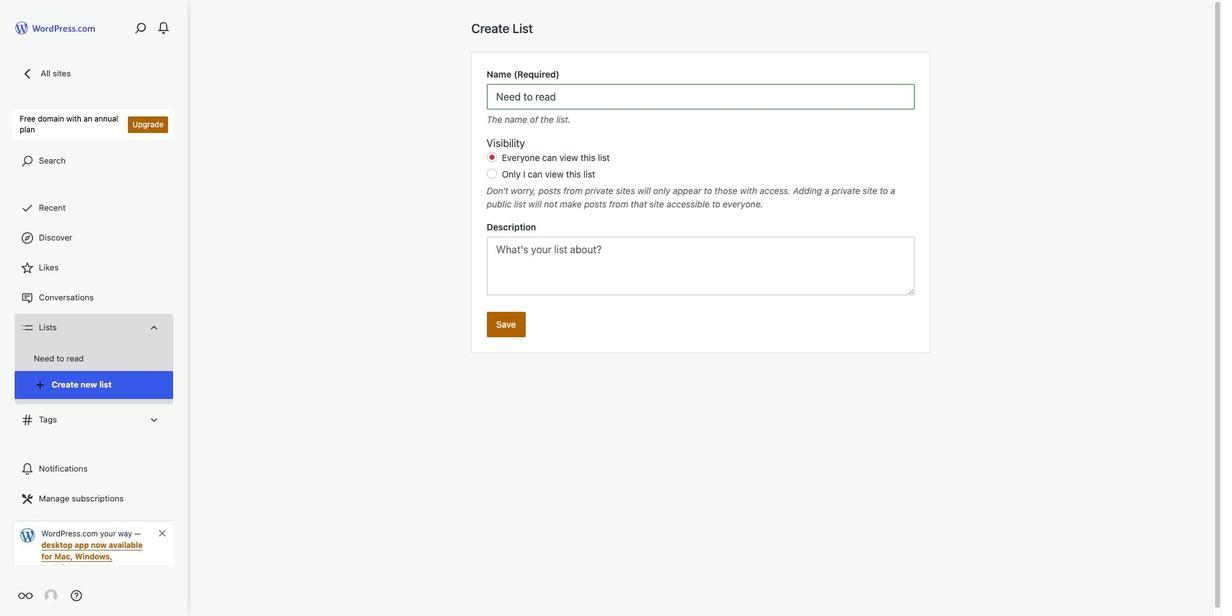 Task type: vqa. For each thing, say whether or not it's contained in the screenshot.
the My Profile icon
no



Task type: describe. For each thing, give the bounding box(es) containing it.
What's your list about? text field
[[487, 237, 915, 295]]

2 keyboard_arrow_down image from the top
[[148, 414, 160, 426]]

reader image
[[18, 588, 33, 604]]

jeremy miller image
[[45, 590, 57, 602]]

3 group from the top
[[487, 220, 915, 299]]



Task type: locate. For each thing, give the bounding box(es) containing it.
1 vertical spatial keyboard_arrow_down image
[[148, 414, 160, 426]]

None text field
[[487, 84, 915, 110]]

1 keyboard_arrow_down image from the top
[[148, 321, 160, 334]]

1 vertical spatial group
[[487, 136, 915, 211]]

2 group from the top
[[487, 136, 915, 211]]

1 group from the top
[[487, 67, 915, 126]]

dismiss image
[[157, 528, 167, 538]]

keyboard_arrow_down image
[[148, 321, 160, 334], [148, 414, 160, 426]]

main content
[[471, 20, 930, 353]]

2 vertical spatial group
[[487, 220, 915, 299]]

None radio
[[487, 152, 497, 162], [487, 169, 497, 179], [487, 152, 497, 162], [487, 169, 497, 179]]

0 vertical spatial group
[[487, 67, 915, 126]]

0 vertical spatial keyboard_arrow_down image
[[148, 321, 160, 334]]

group
[[487, 67, 915, 126], [487, 136, 915, 211], [487, 220, 915, 299]]



